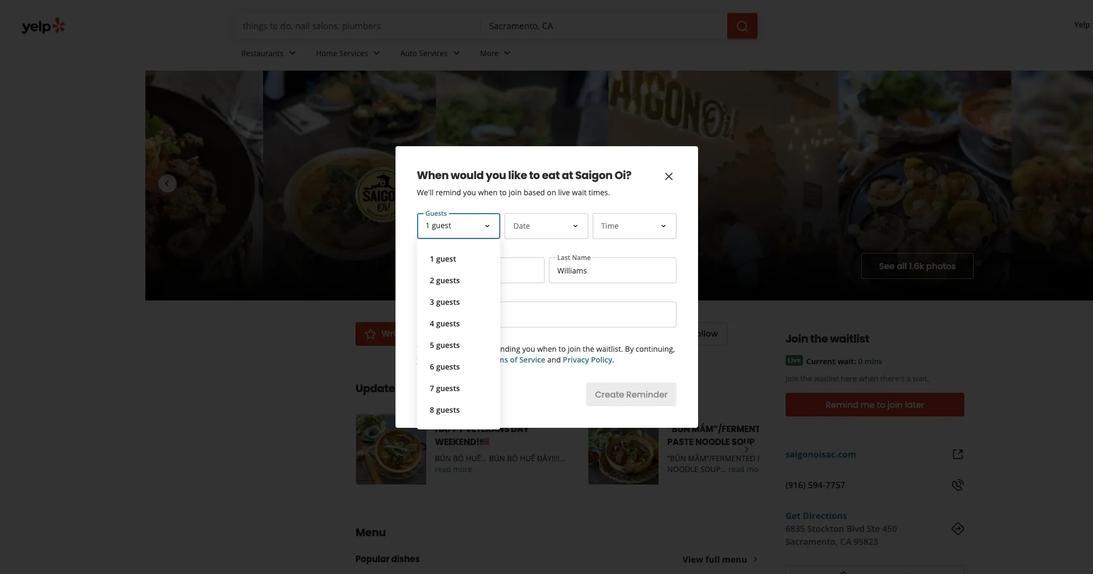 Task type: vqa. For each thing, say whether or not it's contained in the screenshot.
middle when
yes



Task type: describe. For each thing, give the bounding box(es) containing it.
to left eat
[[529, 168, 540, 183]]

saigon oi
[[419, 167, 544, 203]]

months
[[535, 267, 564, 277]]

view full menu
[[683, 554, 747, 566]]

noodle for soup…
[[667, 465, 699, 475]]

waitlist for join the waitlist here when there's a wait.
[[814, 374, 839, 384]]

4.4 star rating image
[[419, 205, 514, 222]]

full
[[706, 554, 720, 566]]

$$
[[478, 231, 488, 243]]

waitlist.
[[596, 344, 623, 354]]

popular dishes
[[356, 554, 420, 566]]

reviews)
[[555, 208, 590, 219]]

weekend!🇺🇸
[[435, 437, 490, 449]]

yelp's
[[463, 355, 483, 365]]

by
[[625, 344, 634, 354]]

mắm"/fermented for soup…
[[688, 454, 755, 464]]

add
[[481, 328, 498, 340]]

when inside you'll receive texts reminding you when to join the waitlist. by continuing, you agree to yelp's
[[537, 344, 557, 354]]

more link
[[472, 39, 523, 70]]

mắm"/fermented for soup
[[692, 424, 771, 436]]

6 guests button
[[426, 357, 492, 378]]

updates from this business element
[[338, 364, 812, 491]]

popular
[[356, 554, 390, 566]]

when
[[417, 168, 449, 183]]

7757
[[826, 480, 845, 492]]

policy
[[591, 355, 612, 365]]

menu
[[722, 554, 747, 566]]

privacy policy link
[[563, 355, 612, 365]]

oi?
[[615, 168, 632, 183]]

ago
[[566, 267, 580, 277]]

guests for 4 guests
[[436, 319, 460, 329]]

photo of saigon oi - sacramento, ca, us. banh mi chao image
[[0, 71, 263, 301]]

get directions 6835 stockton blvd ste 450 sacramento, ca 95823
[[786, 511, 897, 548]]

2 more from the left
[[747, 465, 766, 475]]

guests for 3 guests
[[436, 297, 460, 307]]

24 pencil v2 image
[[835, 572, 848, 575]]

more inside happy veterans day weekend!🇺🇸 bún bò huế… bún bò huế đây!!!!… read more
[[453, 465, 472, 475]]

you'll
[[417, 344, 436, 354]]

5:00
[[492, 249, 509, 261]]

5 guests button
[[426, 335, 492, 357]]

1
[[430, 254, 434, 264]]

happy veterans day weekend!🇺🇸 bún bò huế… bún bò huế đây!!!!… read more
[[435, 424, 566, 475]]

hours
[[548, 250, 567, 260]]

follow
[[691, 328, 718, 340]]

on
[[547, 188, 556, 198]]

2 vertical spatial when
[[859, 374, 879, 384]]

when would you like to eat at saigon oi? dialog
[[0, 0, 1093, 575]]

home services link
[[307, 39, 392, 70]]

receive
[[438, 344, 463, 354]]

"bún mắm"/fermented fish paste noodle soup…
[[667, 454, 797, 475]]

to left "oi"
[[500, 188, 507, 198]]

this
[[433, 382, 455, 397]]

noodle for soup
[[695, 437, 730, 449]]

paste for "bún mắm"/fermented fish paste  noodle soup
[[667, 437, 694, 449]]

16 claim filled v2 image
[[419, 233, 428, 242]]

see for see hours
[[536, 250, 547, 260]]

join inside when would you like to eat at saigon oi? we'll remind you when to join based on live wait times.
[[509, 188, 522, 198]]

here
[[841, 374, 857, 384]]

2 guests
[[430, 276, 460, 286]]

join for join the waitlist
[[786, 332, 808, 347]]

8
[[430, 405, 434, 416]]

wait:
[[838, 357, 856, 367]]

1 bún from the left
[[435, 454, 451, 464]]

service
[[519, 355, 545, 365]]

you'll receive texts reminding you when to join the waitlist. by continuing, you agree to yelp's
[[417, 344, 675, 365]]

soup…
[[700, 465, 727, 475]]

8 guests
[[430, 405, 460, 416]]

menu element
[[338, 508, 776, 575]]

privacy
[[563, 355, 589, 365]]

and
[[547, 355, 561, 365]]

me
[[861, 399, 875, 412]]

later
[[905, 399, 924, 412]]

times.
[[589, 188, 610, 198]]

search image
[[736, 20, 749, 33]]

like
[[508, 168, 527, 183]]

you down you'll
[[417, 355, 430, 365]]

to up and
[[559, 344, 566, 354]]

business categories element
[[233, 39, 1093, 70]]

live current wait: 0 mins
[[788, 356, 883, 367]]

create reminder button
[[586, 383, 676, 407]]

6835
[[786, 524, 805, 536]]

2 bò from the left
[[507, 454, 518, 464]]

reminder
[[626, 389, 668, 401]]

the inside you'll receive texts reminding you when to join the waitlist. by continuing, you agree to yelp's
[[583, 344, 594, 354]]

follow button
[[665, 323, 727, 346]]

remind
[[436, 188, 461, 198]]

you up service
[[522, 344, 535, 354]]

verified
[[437, 267, 466, 277]]

saigon inside when would you like to eat at saigon oi? we'll remind you when to join based on live wait times.
[[575, 168, 613, 183]]

from
[[403, 382, 431, 397]]

-
[[487, 249, 489, 261]]

all
[[897, 260, 907, 273]]

see hours link
[[531, 249, 571, 262]]

based
[[524, 188, 545, 198]]

photos
[[926, 260, 956, 273]]

to inside button
[[877, 399, 885, 412]]

Time field
[[593, 213, 676, 239]]

0
[[858, 357, 863, 367]]

yelp
[[1075, 20, 1090, 30]]

menu
[[356, 526, 386, 541]]

view
[[683, 554, 703, 566]]

you down would
[[463, 188, 476, 198]]

24 add v2 image
[[674, 328, 687, 341]]

24 external link v2 image
[[952, 449, 965, 461]]

4.4 (465 reviews)
[[521, 208, 590, 219]]

fish for "bún mắm"/fermented fish paste noodle soup…
[[757, 454, 773, 464]]

guests for 8 guests
[[436, 405, 460, 416]]

24 directions v2 image
[[952, 523, 965, 536]]

24 star v2 image
[[364, 328, 377, 341]]

"bún mắm"/fermented fish paste  noodle soup image
[[588, 415, 659, 485]]

(465 reviews) link
[[535, 208, 590, 219]]

write
[[382, 328, 404, 340]]

you left like
[[486, 168, 506, 183]]

read inside happy veterans day weekend!🇺🇸 bún bò huế… bún bò huế đây!!!!… read more
[[435, 465, 451, 475]]

texts
[[465, 344, 482, 354]]

waitlist for join the waitlist
[[830, 332, 869, 347]]

get directions link
[[786, 511, 847, 523]]

add photo
[[481, 328, 526, 340]]

live
[[558, 188, 570, 198]]

1 guest button
[[426, 249, 492, 270]]

ste
[[867, 524, 880, 536]]

5
[[430, 340, 434, 351]]



Task type: locate. For each thing, give the bounding box(es) containing it.
guests for 2 guests
[[436, 276, 460, 286]]

"bún down reminder
[[667, 424, 690, 436]]

see left hours
[[536, 250, 547, 260]]

2 join from the top
[[786, 374, 799, 384]]

1 join from the top
[[786, 332, 808, 347]]

huế…
[[466, 454, 487, 464]]

1 more from the left
[[453, 465, 472, 475]]

7
[[430, 384, 434, 394]]

0 horizontal spatial 24 chevron down v2 image
[[286, 47, 299, 60]]

0 horizontal spatial when
[[478, 188, 498, 198]]

auto
[[400, 48, 417, 58]]

2 24 chevron down v2 image from the left
[[501, 47, 514, 60]]

1 horizontal spatial 24 chevron down v2 image
[[501, 47, 514, 60]]

1 horizontal spatial 24 chevron down v2 image
[[450, 47, 463, 60]]

3 guests button
[[426, 292, 492, 313]]

2 "bún from the top
[[667, 454, 686, 464]]

paste inside "bún mắm"/fermented fish paste  noodle soup
[[667, 437, 694, 449]]

mắm"/fermented inside "bún mắm"/fermented fish paste  noodle soup
[[692, 424, 771, 436]]

0 horizontal spatial a
[[406, 328, 412, 340]]

the up current
[[810, 332, 828, 347]]

0 horizontal spatial read
[[435, 465, 451, 475]]

24 phone v2 image
[[952, 479, 965, 492]]

photo of saigon oi - sacramento, ca, us. com do bo luc lac image
[[436, 71, 608, 301]]

read down next icon
[[728, 465, 745, 475]]

0 horizontal spatial saigon
[[419, 167, 511, 203]]

guests inside 5 guests button
[[436, 340, 460, 351]]

0 horizontal spatial services
[[339, 48, 368, 58]]

join up live
[[786, 332, 808, 347]]

0 vertical spatial noodle
[[695, 437, 730, 449]]

bún down 'weekend!🇺🇸'
[[435, 454, 451, 464]]

review
[[414, 328, 442, 340]]

1 horizontal spatial more
[[747, 465, 766, 475]]

a right write
[[406, 328, 412, 340]]

read
[[435, 465, 451, 475], [728, 465, 745, 475]]

"bún for "bún mắm"/fermented fish paste  noodle soup
[[667, 424, 690, 436]]

guests right 8
[[436, 405, 460, 416]]

yelp f
[[1075, 20, 1093, 30]]

3 guests
[[430, 297, 460, 307]]

mắm"/fermented inside "bún mắm"/fermented fish paste noodle soup…
[[688, 454, 755, 464]]

happy veterans day weekend!🇺🇸 image
[[356, 415, 426, 485]]

0 vertical spatial paste
[[667, 437, 694, 449]]

more
[[453, 465, 472, 475], [747, 465, 766, 475]]

4 guests button
[[426, 313, 492, 335]]

3 up 4
[[430, 297, 434, 307]]

1 horizontal spatial read
[[728, 465, 745, 475]]

1 vertical spatial "bún
[[667, 454, 686, 464]]

1 horizontal spatial bún
[[489, 454, 505, 464]]

95823
[[854, 537, 878, 548]]

a
[[406, 328, 412, 340], [907, 374, 911, 384]]

guest
[[436, 254, 456, 264]]

more down huế…
[[453, 465, 472, 475]]

24 chevron down v2 image right restaurants on the left of the page
[[286, 47, 299, 60]]

auto services link
[[392, 39, 472, 70]]

previous image
[[160, 177, 173, 190], [362, 444, 374, 457]]

0 vertical spatial a
[[406, 328, 412, 340]]

4 guests from the top
[[436, 340, 460, 351]]

24 chevron down v2 image right more
[[501, 47, 514, 60]]

see for see all 1.6k photos
[[879, 260, 895, 273]]

the down live
[[801, 374, 812, 384]]

paste inside "bún mắm"/fermented fish paste noodle soup…
[[775, 454, 797, 464]]

1 horizontal spatial saigon
[[575, 168, 613, 183]]

24 chevron down v2 image for restaurants
[[286, 47, 299, 60]]

0 vertical spatial when
[[478, 188, 498, 198]]

guests inside 3 guests button
[[436, 297, 460, 307]]

to down receive at the bottom left
[[454, 355, 461, 365]]

3 inside button
[[430, 297, 434, 307]]

guests for 7 guests
[[436, 384, 460, 394]]

6 guests from the top
[[436, 384, 460, 394]]

noodle left soup…
[[667, 465, 699, 475]]

14 chevron right outline image
[[751, 557, 759, 564]]

sacramento,
[[786, 537, 838, 548]]

bún right huế…
[[489, 454, 505, 464]]

0 vertical spatial previous image
[[160, 177, 173, 190]]

1 vertical spatial mắm"/fermented
[[688, 454, 755, 464]]

terms of service link
[[485, 355, 545, 365]]

join left later
[[888, 399, 903, 412]]

1 vertical spatial 3
[[430, 297, 434, 307]]

1 guests from the top
[[436, 276, 460, 286]]

services for auto services
[[419, 48, 448, 58]]

noodle inside "bún mắm"/fermented fish paste  noodle soup
[[695, 437, 730, 449]]

next image
[[740, 444, 752, 457]]

dishes
[[391, 554, 420, 566]]

6 guests
[[430, 362, 460, 372]]

terms
[[485, 355, 508, 365]]

fish right next icon
[[757, 454, 773, 464]]

"bún right "bún mắm"/fermented fish paste  noodle soup image
[[667, 454, 686, 464]]

3 guests from the top
[[436, 319, 460, 329]]

Date field
[[505, 213, 588, 239]]

verified by the business 3 months ago
[[437, 267, 580, 277]]

0 horizontal spatial 24 chevron down v2 image
[[370, 47, 383, 60]]

terms of service and privacy policy .
[[485, 355, 614, 365]]

photo
[[501, 328, 526, 340]]

4 guests
[[430, 319, 460, 329]]

0 vertical spatial waitlist
[[830, 332, 869, 347]]

see all 1.6k photos link
[[861, 253, 974, 279]]

bò
[[453, 454, 464, 464], [507, 454, 518, 464]]

join the waitlist here when there's a wait.
[[786, 374, 929, 384]]

saigonoisac.com link
[[786, 449, 856, 461]]

(916) 594-7757
[[786, 480, 845, 492]]

paste for "bún mắm"/fermented fish paste noodle soup…
[[775, 454, 797, 464]]

1 vertical spatial waitlist
[[814, 374, 839, 384]]

the right by
[[479, 267, 492, 277]]

fish inside "bún mắm"/fermented fish paste noodle soup…
[[757, 454, 773, 464]]

24 chevron down v2 image for more
[[501, 47, 514, 60]]

mắm"/fermented up soup
[[692, 424, 771, 436]]

0 horizontal spatial join
[[509, 188, 522, 198]]

1 read from the left
[[435, 465, 451, 475]]

fish up saigonoisac.com link
[[773, 424, 791, 436]]

pm
[[511, 249, 524, 261]]

0 horizontal spatial previous image
[[160, 177, 173, 190]]

Guests field
[[417, 213, 500, 430]]

4
[[430, 319, 434, 329]]

đây!!!!…
[[537, 454, 566, 464]]

"bún for "bún mắm"/fermented fish paste noodle soup…
[[667, 454, 686, 464]]

photo of saigon oi - sacramento, ca, us. banh canh cua image
[[263, 71, 436, 301]]

1 24 chevron down v2 image from the left
[[286, 47, 299, 60]]

more down next icon
[[747, 465, 766, 475]]

saigon
[[419, 167, 511, 203], [575, 168, 613, 183]]

bò left huế
[[507, 454, 518, 464]]

2 read from the left
[[728, 465, 745, 475]]

guests right 7
[[436, 384, 460, 394]]

0 horizontal spatial bún
[[435, 454, 451, 464]]

restaurants
[[241, 48, 284, 58]]

previous image inside updates from this business element
[[362, 444, 374, 457]]

join inside you'll receive texts reminding you when to join the waitlist. by continuing, you agree to yelp's
[[568, 344, 581, 354]]

to right me
[[877, 399, 885, 412]]

photo of saigon oi - sacramento, ca, us. interior image
[[608, 71, 839, 301]]

paste
[[667, 437, 694, 449], [775, 454, 797, 464]]

when down mins
[[859, 374, 879, 384]]

  text field
[[417, 258, 544, 284]]

1 guest
[[430, 254, 456, 264]]

1 vertical spatial a
[[907, 374, 911, 384]]

guests for 5 guests
[[436, 340, 460, 351]]

0 vertical spatial join
[[786, 332, 808, 347]]

1 horizontal spatial 3
[[529, 267, 533, 277]]

24 chevron down v2 image left auto
[[370, 47, 383, 60]]

0 vertical spatial mắm"/fermented
[[692, 424, 771, 436]]

0 vertical spatial 3
[[529, 267, 533, 277]]

fish for "bún mắm"/fermented fish paste  noodle soup
[[773, 424, 791, 436]]

mắm"/fermented up soup…
[[688, 454, 755, 464]]

close image
[[662, 170, 675, 183]]

when would you like to eat at saigon oi? region
[[415, 168, 678, 430]]

when inside when would you like to eat at saigon oi? we'll remind you when to join based on live wait times.
[[478, 188, 498, 198]]

1 services from the left
[[339, 48, 368, 58]]

guests inside 6 guests button
[[436, 362, 460, 372]]

business
[[494, 267, 527, 277]]

join up privacy
[[568, 344, 581, 354]]

guests up 4 guests
[[436, 297, 460, 307]]

24 chevron down v2 image
[[370, 47, 383, 60], [450, 47, 463, 60]]

saigon up times.
[[575, 168, 613, 183]]

waitlist down current
[[814, 374, 839, 384]]

saigon up the 4.4 star rating image
[[419, 167, 511, 203]]

home services
[[316, 48, 368, 58]]

join down live
[[786, 374, 799, 384]]

7 guests from the top
[[436, 405, 460, 416]]

fish
[[773, 424, 791, 436], [757, 454, 773, 464]]

24 chevron down v2 image inside home services link
[[370, 47, 383, 60]]

24 chevron down v2 image inside auto services link
[[450, 47, 463, 60]]

read down 'weekend!🇺🇸'
[[435, 465, 451, 475]]

1 horizontal spatial when
[[537, 344, 557, 354]]

  telephone field inside when would you like to eat at saigon oi? region
[[417, 302, 676, 328]]

1 horizontal spatial paste
[[775, 454, 797, 464]]

updates
[[356, 382, 401, 397]]

24 chevron down v2 image for auto services
[[450, 47, 463, 60]]

when down would
[[478, 188, 498, 198]]

24 chevron down v2 image inside restaurants link
[[286, 47, 299, 60]]

photo of saigon oi - sacramento, ca, us. vietnamese tradition mini savory crep image
[[839, 71, 1011, 301]]

2 vertical spatial join
[[888, 399, 903, 412]]

1 horizontal spatial services
[[419, 48, 448, 58]]

bò down 'weekend!🇺🇸'
[[453, 454, 464, 464]]

2 services from the left
[[419, 48, 448, 58]]

fish inside "bún mắm"/fermented fish paste  noodle soup
[[773, 424, 791, 436]]

1 vertical spatial noodle
[[667, 465, 699, 475]]

2 horizontal spatial when
[[859, 374, 879, 384]]

1 horizontal spatial join
[[568, 344, 581, 354]]

claimed
[[430, 231, 464, 243]]

join down like
[[509, 188, 522, 198]]

guests right 4
[[436, 319, 460, 329]]

7 guests
[[430, 384, 460, 394]]

updates from this business
[[356, 382, 505, 397]]

0 horizontal spatial 3
[[430, 297, 434, 307]]

2
[[430, 276, 434, 286]]

vietnamese
[[503, 231, 554, 243]]

0 vertical spatial join
[[509, 188, 522, 198]]

f
[[1092, 20, 1093, 30]]

the up privacy policy link
[[583, 344, 594, 354]]

1 vertical spatial join
[[786, 374, 799, 384]]

1 24 chevron down v2 image from the left
[[370, 47, 383, 60]]

0 vertical spatial fish
[[773, 424, 791, 436]]

24 chevron down v2 image right auto services
[[450, 47, 463, 60]]

  telephone field
[[417, 302, 676, 328]]

join
[[786, 332, 808, 347], [786, 374, 799, 384]]

1 vertical spatial join
[[568, 344, 581, 354]]

guests
[[436, 276, 460, 286], [436, 297, 460, 307], [436, 319, 460, 329], [436, 340, 460, 351], [436, 362, 460, 372], [436, 384, 460, 394], [436, 405, 460, 416]]

"bún
[[667, 424, 690, 436], [667, 454, 686, 464]]

5 guests from the top
[[436, 362, 460, 372]]

2 bún from the left
[[489, 454, 505, 464]]

business
[[457, 382, 505, 397]]

1 bò from the left
[[453, 454, 464, 464]]

waitlist
[[830, 332, 869, 347], [814, 374, 839, 384]]

of
[[510, 355, 517, 365]]

services for home services
[[339, 48, 368, 58]]

450
[[882, 524, 897, 536]]

guests up agree
[[436, 340, 460, 351]]

0 horizontal spatial bò
[[453, 454, 464, 464]]

eat
[[542, 168, 560, 183]]

join for join the waitlist here when there's a wait.
[[786, 374, 799, 384]]

am
[[471, 249, 484, 261]]

waitlist up wait:
[[830, 332, 869, 347]]

1 vertical spatial previous image
[[362, 444, 374, 457]]

remind me to join later
[[826, 399, 924, 412]]

2 24 chevron down v2 image from the left
[[450, 47, 463, 60]]

1 horizontal spatial bò
[[507, 454, 518, 464]]

services
[[339, 48, 368, 58], [419, 48, 448, 58]]

join inside button
[[888, 399, 903, 412]]

2 guests button
[[426, 270, 492, 292]]

we'll
[[417, 188, 434, 198]]

would
[[451, 168, 484, 183]]

1 horizontal spatial a
[[907, 374, 911, 384]]

1 vertical spatial paste
[[775, 454, 797, 464]]

2 horizontal spatial join
[[888, 399, 903, 412]]

594-
[[808, 480, 826, 492]]

24 chevron down v2 image for home services
[[370, 47, 383, 60]]

0 vertical spatial "bún
[[667, 424, 690, 436]]

mins
[[865, 357, 883, 367]]

.
[[612, 355, 614, 365]]

guests inside 4 guests 'button'
[[436, 319, 460, 329]]

1 vertical spatial when
[[537, 344, 557, 354]]

current
[[806, 357, 836, 367]]

when would you like to eat at saigon oi? we'll remind you when to join based on live wait times.
[[417, 168, 632, 198]]

"bún inside "bún mắm"/fermented fish paste  noodle soup
[[667, 424, 690, 436]]

(916)
[[786, 480, 806, 492]]

guests right 6 at the left bottom of the page
[[436, 362, 460, 372]]

huế
[[520, 454, 535, 464]]

  text field
[[549, 258, 676, 284]]

when up the "terms of service and privacy policy ."
[[537, 344, 557, 354]]

1 "bún from the top
[[667, 424, 690, 436]]

0 vertical spatial see
[[536, 250, 547, 260]]

a left wait.
[[907, 374, 911, 384]]

0 horizontal spatial paste
[[667, 437, 694, 449]]

guests inside 7 guests button
[[436, 384, 460, 394]]

when
[[478, 188, 498, 198], [537, 344, 557, 354], [859, 374, 879, 384]]

3 left months
[[529, 267, 533, 277]]

1 vertical spatial fish
[[757, 454, 773, 464]]

0 horizontal spatial more
[[453, 465, 472, 475]]

noodle up soup…
[[695, 437, 730, 449]]

guests inside 2 guests button
[[436, 276, 460, 286]]

7 guests button
[[426, 378, 492, 400]]

services right home
[[339, 48, 368, 58]]

the
[[479, 267, 492, 277], [810, 332, 828, 347], [583, 344, 594, 354], [801, 374, 812, 384]]

0 horizontal spatial see
[[536, 250, 547, 260]]

get
[[786, 511, 801, 523]]

see
[[536, 250, 547, 260], [879, 260, 895, 273]]

2 guests from the top
[[436, 297, 460, 307]]

1 vertical spatial see
[[879, 260, 895, 273]]

24 chevron down v2 image
[[286, 47, 299, 60], [501, 47, 514, 60]]

1 horizontal spatial previous image
[[362, 444, 374, 457]]

guests right the '2'
[[436, 276, 460, 286]]

join
[[509, 188, 522, 198], [568, 344, 581, 354], [888, 399, 903, 412]]

yelp f button
[[1070, 15, 1093, 35]]

noodle inside "bún mắm"/fermented fish paste noodle soup…
[[667, 465, 699, 475]]

home
[[316, 48, 337, 58]]

24 chevron down v2 image inside more link
[[501, 47, 514, 60]]

photo of saigon oi - sacramento, ca, us. banh khot image
[[1011, 71, 1093, 301]]

"bún inside "bún mắm"/fermented fish paste noodle soup…
[[667, 454, 686, 464]]

day
[[511, 424, 529, 436]]

guests inside 8 guests "button"
[[436, 405, 460, 416]]

services right auto
[[419, 48, 448, 58]]

1 horizontal spatial see
[[879, 260, 895, 273]]

see left the all
[[879, 260, 895, 273]]

guests for 6 guests
[[436, 362, 460, 372]]

None search field
[[234, 13, 760, 39]]



